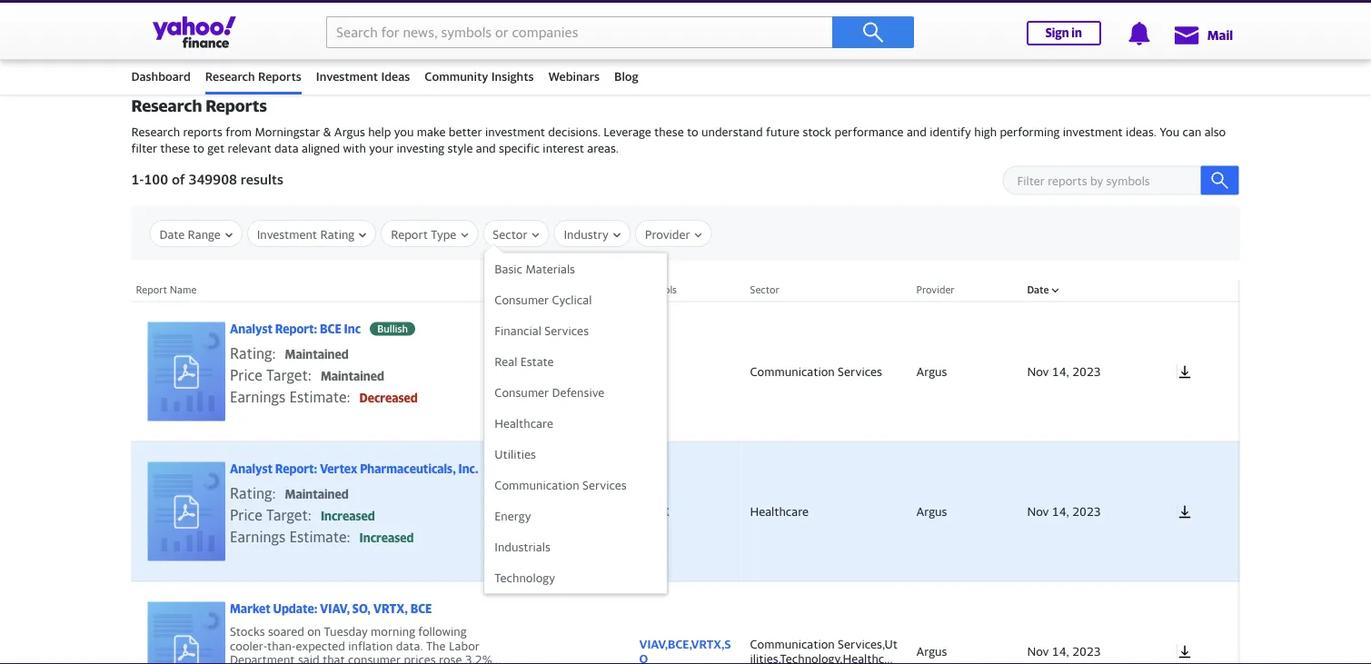 Task type: locate. For each thing, give the bounding box(es) containing it.
investment left rating
[[257, 227, 317, 241]]

plus
[[699, 32, 723, 46]]

inc.
[[459, 462, 479, 476]]

0 vertical spatial target:
[[266, 367, 312, 384]]

2 14, from the top
[[1053, 504, 1070, 519]]

0 horizontal spatial and
[[476, 141, 496, 156]]

0 vertical spatial to
[[687, 125, 699, 139]]

consumer cyclical
[[495, 293, 592, 307]]

utilities button
[[485, 439, 667, 470]]

nov 14, 2023
[[1028, 364, 1102, 379], [1028, 504, 1102, 519], [1028, 644, 1102, 659]]

leverage
[[604, 125, 652, 139]]

100
[[144, 171, 168, 187]]

communication for provider "element" associated with rating : maintained price target: maintained earnings estimate: decreased
[[751, 365, 835, 379]]

investment ideas link
[[316, 61, 410, 92]]

consumer for consumer cyclical
[[495, 293, 549, 307]]

0 vertical spatial estimate:
[[289, 389, 351, 406]]

bullish down 'utilities'
[[495, 463, 526, 475]]

financial services button
[[485, 316, 667, 346]]

2 vertical spatial 14,
[[1053, 644, 1070, 659]]

price inside rating : maintained price target: maintained earnings estimate: decreased
[[230, 367, 263, 384]]

: down analyst report: bce inc
[[272, 345, 276, 362]]

date range button
[[160, 221, 233, 248]]

energy
[[495, 509, 531, 523]]

date range
[[160, 227, 221, 241]]

research reports down watchlists
[[205, 69, 302, 83]]

argus for healthcare
[[917, 504, 948, 519]]

2 report: from the top
[[275, 462, 318, 476]]

consumer inside button
[[495, 386, 549, 400]]

1 estimate: from the top
[[289, 389, 351, 406]]

0 vertical spatial rating
[[230, 345, 272, 362]]

communication services,ut ilities,technology,healthca
[[751, 638, 898, 665]]

estimate: inside rating : maintained price target: maintained earnings estimate: decreased
[[289, 389, 351, 406]]

maintained up decreased
[[321, 369, 384, 384]]

reports
[[183, 125, 223, 139]]

2 vertical spatial nov 14, 2023
[[1028, 644, 1102, 659]]

2 vertical spatial research
[[131, 125, 180, 139]]

2 provider element from the top
[[908, 442, 1019, 582]]

s&p
[[131, 15, 153, 29]]

3 finance from the left
[[888, 32, 931, 46]]

investment ideas
[[316, 69, 410, 83]]

yahoo
[[616, 32, 651, 46], [851, 32, 886, 46]]

you
[[1160, 125, 1180, 139]]

0 vertical spatial date
[[160, 227, 185, 241]]

2 earnings from the top
[[230, 529, 286, 546]]

1 horizontal spatial finance
[[654, 32, 697, 46]]

1 nov from the top
[[1028, 364, 1050, 379]]

services for financial services 'button'
[[545, 324, 589, 338]]

communication left services,ut
[[751, 638, 835, 652]]

bullish right the inc
[[378, 323, 408, 335]]

bce
[[320, 322, 342, 336], [411, 602, 432, 616]]

0 horizontal spatial communication services
[[495, 478, 627, 492]]

report: left vertex
[[275, 462, 318, 476]]

1 rating from the top
[[230, 345, 272, 362]]

gold
[[1023, 15, 1049, 29]]

earnings inside rating : maintained price target: increased earnings estimate: increased
[[230, 529, 286, 546]]

target: inside rating : maintained price target: increased earnings estimate: increased
[[266, 507, 312, 524]]

communication inside communication services,ut ilities,technology,healthca
[[751, 638, 835, 652]]

2 horizontal spatial finance
[[888, 32, 931, 46]]

earnings right the analyst report: bce inc 'image'
[[230, 389, 286, 406]]

identify
[[930, 125, 972, 139]]

1 vertical spatial estimate:
[[289, 529, 351, 546]]

crude oil link
[[845, 15, 895, 29]]

sign in
[[1046, 26, 1083, 40]]

0 vertical spatial 14,
[[1053, 364, 1070, 379]]

report
[[136, 284, 167, 296]]

0 vertical spatial communication
[[751, 365, 835, 379]]

1 yahoo from the left
[[616, 32, 651, 46]]

investment left the ideas.
[[1064, 125, 1124, 139]]

rating for rating : maintained price target: increased earnings estimate: increased
[[230, 485, 272, 502]]

0 vertical spatial maintained
[[285, 348, 349, 362]]

1 vertical spatial communication
[[495, 478, 580, 492]]

community insights
[[425, 69, 534, 83]]

2 vertical spatial 2023
[[1073, 644, 1102, 659]]

1 consumer from the top
[[495, 293, 549, 307]]

specific
[[499, 141, 540, 156]]

nov
[[1028, 364, 1050, 379], [1028, 504, 1050, 519], [1028, 644, 1050, 659]]

2 : from the top
[[272, 485, 276, 502]]

investment up specific
[[485, 125, 545, 139]]

0 vertical spatial analyst
[[230, 322, 273, 336]]

vertex
[[320, 462, 358, 476]]

finance down russell
[[654, 32, 697, 46]]

earnings for rating : maintained price target: maintained earnings estimate: decreased
[[230, 389, 286, 406]]

increased up vrtx,
[[360, 531, 414, 545]]

0 vertical spatial these
[[655, 125, 684, 139]]

russell
[[667, 15, 704, 29]]

blog
[[615, 69, 639, 83]]

reports up the from
[[206, 96, 267, 116]]

2 rating from the top
[[230, 485, 272, 502]]

3 provider element from the top
[[908, 582, 1019, 665]]

2 price from the top
[[230, 507, 263, 524]]

0 vertical spatial nov
[[1028, 364, 1050, 379]]

of
[[172, 171, 185, 187]]

0 horizontal spatial investment
[[257, 227, 317, 241]]

research down watchlists
[[205, 69, 255, 83]]

yahoo up blog link
[[616, 32, 651, 46]]

you
[[394, 125, 414, 139]]

1 horizontal spatial and
[[907, 125, 927, 139]]

rating right analyst report: vertex pharmaceuticals, inc. image
[[230, 485, 272, 502]]

research up filter
[[131, 125, 180, 139]]

2 vertical spatial maintained
[[285, 488, 349, 502]]

decreased
[[360, 391, 418, 405]]

0 horizontal spatial these
[[160, 141, 190, 156]]

0 horizontal spatial to
[[193, 141, 204, 156]]

1 horizontal spatial date
[[1028, 284, 1050, 296]]

investing
[[397, 141, 445, 156]]

2 vertical spatial communication
[[751, 638, 835, 652]]

and left identify
[[907, 125, 927, 139]]

1 horizontal spatial bullish
[[495, 463, 526, 475]]

2 2023 from the top
[[1073, 504, 1102, 519]]

1 horizontal spatial to
[[687, 125, 699, 139]]

1 14, from the top
[[1053, 364, 1070, 379]]

0 horizontal spatial finance
[[131, 32, 174, 46]]

2 target: from the top
[[266, 507, 312, 524]]

utilities
[[495, 447, 536, 461]]

1 vertical spatial date
[[1028, 284, 1050, 296]]

nov 14, 2023 for rating : maintained price target: maintained earnings estimate: decreased
[[1028, 364, 1102, 379]]

3 2023 from the top
[[1073, 644, 1102, 659]]

1 analyst from the top
[[230, 322, 273, 336]]

estimate: down vertex
[[289, 529, 351, 546]]

target: down analyst report: vertex pharmaceuticals, inc.
[[266, 507, 312, 524]]

0 vertical spatial research reports
[[205, 69, 302, 83]]

relevant
[[228, 141, 272, 156]]

1 target: from the top
[[266, 367, 312, 384]]

consumer up financial
[[495, 293, 549, 307]]

provider element for rating : maintained price target: maintained earnings estimate: decreased
[[908, 302, 1019, 442]]

1 horizontal spatial yahoo
[[851, 32, 886, 46]]

screeners
[[768, 32, 823, 46]]

price right analyst report: vertex pharmaceuticals, inc. image
[[230, 507, 263, 524]]

price right the analyst report: bce inc 'image'
[[230, 367, 263, 384]]

1 provider element from the top
[[908, 302, 1019, 442]]

consumer defensive
[[495, 386, 605, 400]]

to down reports
[[193, 141, 204, 156]]

research reports inside "navigation"
[[205, 69, 302, 83]]

14, for rating : maintained price target: maintained earnings estimate: decreased
[[1053, 364, 1070, 379]]

1 price from the top
[[230, 367, 263, 384]]

2 vertical spatial services
[[583, 478, 627, 492]]

1 vertical spatial consumer
[[495, 386, 549, 400]]

estimate: left decreased
[[289, 389, 351, 406]]

0 vertical spatial :
[[272, 345, 276, 362]]

1 vertical spatial analyst
[[230, 462, 273, 476]]

russell 2000 link
[[667, 15, 736, 29]]

0 vertical spatial earnings
[[230, 389, 286, 406]]

1 vertical spatial :
[[272, 485, 276, 502]]

bce left the inc
[[320, 322, 342, 336]]

price
[[230, 367, 263, 384], [230, 507, 263, 524]]

style
[[448, 141, 473, 156]]

: for rating : maintained price target: maintained earnings estimate: decreased
[[272, 345, 276, 362]]

1 : from the top
[[272, 345, 276, 362]]

0 vertical spatial and
[[907, 125, 927, 139]]

analyst report: bce inc
[[230, 322, 361, 336]]

0 horizontal spatial yahoo
[[616, 32, 651, 46]]

finance down s&p 500 at the top of the page
[[131, 32, 174, 46]]

report: for rating : maintained price target: increased earnings estimate: increased
[[275, 462, 318, 476]]

interest
[[543, 141, 585, 156]]

14,
[[1053, 364, 1070, 379], [1053, 504, 1070, 519], [1053, 644, 1070, 659]]

estimate: for rating : maintained price target: increased earnings estimate: increased
[[289, 529, 351, 546]]

research inside "navigation"
[[205, 69, 255, 83]]

dashboard link
[[131, 61, 191, 92]]

target: inside rating : maintained price target: maintained earnings estimate: decreased
[[266, 367, 312, 384]]

earnings inside rating : maintained price target: maintained earnings estimate: decreased
[[230, 389, 286, 406]]

communication down sector
[[751, 365, 835, 379]]

webinars
[[549, 69, 600, 83]]

price inside rating : maintained price target: increased earnings estimate: increased
[[230, 507, 263, 524]]

2 yahoo from the left
[[851, 32, 886, 46]]

dow 30
[[310, 15, 351, 29]]

: inside rating : maintained price target: maintained earnings estimate: decreased
[[272, 345, 276, 362]]

consumer down real estate
[[495, 386, 549, 400]]

&
[[323, 125, 331, 139]]

argus inside research reports from morningstar & argus help you make better investment decisions. leverage these to understand future stock performance and identify high performing investment ideas. you can also filter these to get relevant data aligned with your investing style and specific interest areas.
[[334, 125, 365, 139]]

provider element
[[908, 302, 1019, 442], [908, 442, 1019, 582], [908, 582, 1019, 665]]

1 vertical spatial communication services
[[495, 478, 627, 492]]

1 vertical spatial nov
[[1028, 504, 1050, 519]]

yahoo down crude oil
[[851, 32, 886, 46]]

target: for rating : maintained price target: maintained earnings estimate: decreased
[[266, 367, 312, 384]]

1 vertical spatial 2023
[[1073, 504, 1102, 519]]

services inside financial services 'button'
[[545, 324, 589, 338]]

0 horizontal spatial healthcare
[[495, 416, 554, 431]]

: inside rating : maintained price target: increased earnings estimate: increased
[[272, 485, 276, 502]]

finance home link
[[131, 20, 210, 55]]

invest
[[934, 32, 968, 46]]

services inside communication services button
[[583, 478, 627, 492]]

investment rating button
[[257, 221, 367, 248]]

rating inside rating : maintained price target: maintained earnings estimate: decreased
[[230, 345, 272, 362]]

2 vertical spatial nov
[[1028, 644, 1050, 659]]

maintained
[[285, 348, 349, 362], [321, 369, 384, 384], [285, 488, 349, 502]]

analyst report: vertex pharmaceuticals, inc. image
[[148, 462, 226, 561]]

1 vertical spatial report:
[[275, 462, 318, 476]]

report: up rating : maintained price target: maintained earnings estimate: decreased
[[275, 322, 318, 336]]

0 horizontal spatial bullish
[[378, 323, 408, 335]]

2 estimate: from the top
[[289, 529, 351, 546]]

finance inside "link"
[[654, 32, 697, 46]]

estimate: inside rating : maintained price target: increased earnings estimate: increased
[[289, 529, 351, 546]]

1 vertical spatial reports
[[206, 96, 267, 116]]

0 vertical spatial bullish
[[378, 323, 408, 335]]

search image
[[863, 21, 885, 43]]

industry button
[[564, 221, 621, 248]]

analyst for rating : maintained price target: increased earnings estimate: increased
[[230, 462, 273, 476]]

research down dashboard link
[[131, 96, 202, 116]]

0 vertical spatial nov 14, 2023
[[1028, 364, 1102, 379]]

consumer inside button
[[495, 293, 549, 307]]

0 vertical spatial 2023
[[1073, 364, 1102, 379]]

1-
[[131, 171, 144, 187]]

0 vertical spatial healthcare
[[495, 416, 554, 431]]

symbols
[[640, 284, 677, 296]]

finance down oil
[[888, 32, 931, 46]]

2 nov from the top
[[1028, 504, 1050, 519]]

communication for first provider "element" from the bottom of the page
[[751, 638, 835, 652]]

1 vertical spatial nov 14, 2023
[[1028, 504, 1102, 519]]

bce inside button
[[411, 602, 432, 616]]

bce right vrtx,
[[411, 602, 432, 616]]

search image
[[1212, 171, 1230, 190]]

1 vertical spatial increased
[[360, 531, 414, 545]]

0 vertical spatial price
[[230, 367, 263, 384]]

research reports up reports
[[131, 96, 267, 116]]

:
[[272, 345, 276, 362], [272, 485, 276, 502]]

bullish for rating : maintained price target: increased earnings estimate: increased
[[495, 463, 526, 475]]

viav,bce,vrtx,s o
[[640, 638, 731, 665]]

1 nov 14, 2023 from the top
[[1028, 364, 1102, 379]]

report
[[391, 227, 428, 241]]

real estate button
[[485, 346, 667, 377]]

maintained inside rating : maintained price target: increased earnings estimate: increased
[[285, 488, 349, 502]]

consumer for consumer defensive
[[495, 386, 549, 400]]

1 horizontal spatial healthcare
[[751, 505, 809, 519]]

reports down watchlists
[[258, 69, 302, 83]]

increased
[[321, 509, 375, 524], [360, 531, 414, 545]]

1 vertical spatial earnings
[[230, 529, 286, 546]]

to left understand
[[687, 125, 699, 139]]

1 vertical spatial 14,
[[1053, 504, 1070, 519]]

navigation
[[0, 15, 1372, 95]]

from
[[226, 125, 252, 139]]

analyst right the analyst report: bce inc 'image'
[[230, 322, 273, 336]]

blog link
[[615, 61, 647, 92]]

your
[[369, 141, 394, 156]]

1 earnings from the top
[[230, 389, 286, 406]]

premium yahoo finance logo image
[[727, 32, 741, 46]]

1 vertical spatial to
[[193, 141, 204, 156]]

1 vertical spatial bce
[[411, 602, 432, 616]]

reports
[[258, 69, 302, 83], [206, 96, 267, 116]]

1 horizontal spatial communication services
[[751, 365, 883, 379]]

0 vertical spatial research
[[205, 69, 255, 83]]

communication down 'utilities'
[[495, 478, 580, 492]]

these right filter
[[160, 141, 190, 156]]

2 finance from the left
[[654, 32, 697, 46]]

2000
[[707, 15, 736, 29]]

0 vertical spatial increased
[[321, 509, 375, 524]]

investment inside "button"
[[257, 227, 317, 241]]

earnings up market
[[230, 529, 286, 546]]

earnings
[[230, 389, 286, 406], [230, 529, 286, 546]]

1 report: from the top
[[275, 322, 318, 336]]

1 vertical spatial these
[[160, 141, 190, 156]]

industrials button
[[485, 532, 667, 563]]

date inside 'button'
[[160, 227, 185, 241]]

increased down analyst report: vertex pharmaceuticals, inc.
[[321, 509, 375, 524]]

these right leverage
[[655, 125, 684, 139]]

rating inside rating : maintained price target: increased earnings estimate: increased
[[230, 485, 272, 502]]

report name
[[136, 284, 197, 296]]

0 vertical spatial consumer
[[495, 293, 549, 307]]

1 2023 from the top
[[1073, 364, 1102, 379]]

healthcare
[[495, 416, 554, 431], [751, 505, 809, 519]]

0 vertical spatial report:
[[275, 322, 318, 336]]

and right style
[[476, 141, 496, 156]]

target: down analyst report: bce inc
[[266, 367, 312, 384]]

1 vertical spatial bullish
[[495, 463, 526, 475]]

rating : maintained price target: increased earnings estimate: increased
[[230, 485, 414, 546]]

yahoo inside "link"
[[616, 32, 651, 46]]

2 analyst from the top
[[230, 462, 273, 476]]

0 horizontal spatial date
[[160, 227, 185, 241]]

14, for rating : maintained price target: increased earnings estimate: increased
[[1053, 504, 1070, 519]]

1-100 of 349908 results
[[131, 171, 284, 187]]

1 vertical spatial rating
[[230, 485, 272, 502]]

maintained down vertex
[[285, 488, 349, 502]]

: down analyst report: vertex pharmaceuticals, inc.
[[272, 485, 276, 502]]

estate
[[521, 355, 554, 369]]

2 nov 14, 2023 from the top
[[1028, 504, 1102, 519]]

0 horizontal spatial bce
[[320, 322, 342, 336]]

research inside research reports from morningstar & argus help you make better investment decisions. leverage these to understand future stock performance and identify high performing investment ideas. you can also filter these to get relevant data aligned with your investing style and specific interest areas.
[[131, 125, 180, 139]]

consumer cyclical button
[[485, 285, 667, 316]]

1 horizontal spatial bce
[[411, 602, 432, 616]]

2 consumer from the top
[[495, 386, 549, 400]]

analyst right analyst report: vertex pharmaceuticals, inc. image
[[230, 462, 273, 476]]

target: for rating : maintained price target: increased earnings estimate: increased
[[266, 507, 312, 524]]

1 vertical spatial price
[[230, 507, 263, 524]]

sign
[[1046, 26, 1070, 40]]

finance home
[[131, 32, 210, 46]]

0 vertical spatial services
[[545, 324, 589, 338]]

rating down analyst report: bce inc
[[230, 345, 272, 362]]

maintained down analyst report: bce inc
[[285, 348, 349, 362]]

1 vertical spatial target:
[[266, 507, 312, 524]]

maintained for rating : maintained price target: increased earnings estimate: increased
[[285, 488, 349, 502]]

1 horizontal spatial investment
[[485, 125, 545, 139]]



Task type: vqa. For each thing, say whether or not it's contained in the screenshot.
also
yes



Task type: describe. For each thing, give the bounding box(es) containing it.
watchlists
[[238, 32, 296, 46]]

community insights link
[[425, 61, 534, 92]]

500
[[156, 15, 178, 29]]

2023 for rating : maintained price target: maintained earnings estimate: decreased
[[1073, 364, 1102, 379]]

financial
[[495, 324, 542, 338]]

communication inside communication services button
[[495, 478, 580, 492]]

yahoo for yahoo finance plus
[[616, 32, 651, 46]]

provider
[[917, 284, 955, 296]]

basic
[[495, 262, 523, 276]]

0 vertical spatial reports
[[258, 69, 302, 83]]

help
[[368, 125, 391, 139]]

0 vertical spatial communication services
[[751, 365, 883, 379]]

provider element for rating : maintained price target: increased earnings estimate: increased
[[908, 442, 1019, 582]]

inc
[[344, 322, 361, 336]]

healthcare inside button
[[495, 416, 554, 431]]

technology
[[495, 571, 556, 585]]

nov 14, 2023 for rating : maintained price target: increased earnings estimate: increased
[[1028, 504, 1102, 519]]

2 horizontal spatial investment
[[1064, 125, 1124, 139]]

so,
[[353, 602, 371, 616]]

name
[[170, 284, 197, 296]]

make
[[417, 125, 446, 139]]

gold link
[[1023, 15, 1049, 29]]

viav,bce,vrtx,s o link
[[640, 638, 732, 665]]

bullish for rating : maintained price target: maintained earnings estimate: decreased
[[378, 323, 408, 335]]

report type
[[391, 227, 457, 241]]

crude
[[845, 15, 878, 29]]

market update: viav, so, vrtx, bce
[[230, 602, 432, 616]]

stock
[[803, 125, 832, 139]]

communication services inside button
[[495, 478, 627, 492]]

decisions.
[[549, 125, 601, 139]]

basic materials
[[495, 262, 575, 276]]

nasdaq
[[488, 15, 529, 29]]

yahoo for yahoo finance invest
[[851, 32, 886, 46]]

research reports from morningstar & argus help you make better investment decisions. leverage these to understand future stock performance and identify high performing investment ideas. you can also filter these to get relevant data aligned with your investing style and specific interest areas.
[[131, 125, 1227, 156]]

get
[[208, 141, 225, 156]]

industrials
[[495, 540, 551, 554]]

3 14, from the top
[[1053, 644, 1070, 659]]

dow
[[310, 15, 334, 29]]

type
[[431, 227, 457, 241]]

with
[[343, 141, 366, 156]]

vrtx link
[[640, 505, 732, 519]]

defensive
[[552, 386, 605, 400]]

symbols element
[[631, 302, 741, 442]]

markets
[[420, 32, 467, 46]]

portfolio
[[343, 32, 393, 46]]

s&p 500
[[131, 15, 178, 29]]

30
[[336, 15, 351, 29]]

previous image
[[1195, 25, 1222, 53]]

market update: viav, so, vrtx, bce button
[[136, 591, 545, 665]]

industry
[[564, 227, 609, 241]]

: for rating : maintained price target: increased earnings estimate: increased
[[272, 485, 276, 502]]

insights
[[492, 69, 534, 83]]

analyst report: vertex pharmaceuticals, inc.
[[230, 462, 479, 476]]

price for rating : maintained price target: maintained earnings estimate: decreased
[[230, 367, 263, 384]]

3 nov 14, 2023 from the top
[[1028, 644, 1102, 659]]

yahoo finance plus link
[[616, 20, 741, 58]]

communication services button
[[485, 470, 667, 501]]

try the new yahoo finance image
[[1027, 24, 1233, 50]]

earnings for rating : maintained price target: increased earnings estimate: increased
[[230, 529, 286, 546]]

rating for rating : maintained price target: maintained earnings estimate: decreased
[[230, 345, 272, 362]]

1 vertical spatial research
[[131, 96, 202, 116]]

Search for news, symbols or companies text field
[[326, 16, 833, 48]]

finance for yahoo finance plus
[[654, 32, 697, 46]]

market update: viav, so, vrtx, bce image
[[148, 602, 226, 665]]

ideas
[[381, 69, 410, 83]]

1 vertical spatial research reports
[[131, 96, 267, 116]]

1 finance from the left
[[131, 32, 174, 46]]

sign in link
[[1027, 21, 1102, 45]]

performing
[[1000, 125, 1060, 139]]

next image
[[1217, 25, 1244, 53]]

financial services
[[495, 324, 589, 338]]

1 vertical spatial maintained
[[321, 369, 384, 384]]

argus for communication services,ut ilities,technology,healthca
[[917, 644, 948, 659]]

sector
[[493, 227, 528, 241]]

services for communication services button
[[583, 478, 627, 492]]

finance for yahoo finance invest
[[888, 32, 931, 46]]

markets link
[[420, 20, 467, 55]]

results
[[241, 171, 284, 187]]

healthcare button
[[485, 408, 667, 439]]

1 vertical spatial healthcare
[[751, 505, 809, 519]]

basic materials button
[[485, 254, 667, 285]]

research reports link
[[205, 61, 302, 92]]

update:
[[273, 602, 318, 616]]

vrtx,
[[373, 602, 408, 616]]

349908
[[189, 171, 237, 187]]

2023 for rating : maintained price target: increased earnings estimate: increased
[[1073, 504, 1102, 519]]

nov for rating : maintained price target: increased earnings estimate: increased
[[1028, 504, 1050, 519]]

viav,bce,vrtx,s
[[640, 638, 731, 652]]

3 nov from the top
[[1028, 644, 1050, 659]]

date for date
[[1028, 284, 1050, 296]]

maintained for rating : maintained price target: maintained earnings estimate: decreased
[[285, 348, 349, 362]]

notifications image
[[1128, 22, 1152, 45]]

date for date range
[[160, 227, 185, 241]]

real estate
[[495, 355, 554, 369]]

report: for rating : maintained price target: maintained earnings estimate: decreased
[[275, 322, 318, 336]]

argus for communication services
[[917, 364, 948, 379]]

news link
[[494, 20, 524, 55]]

report type button
[[391, 221, 469, 248]]

performance
[[835, 125, 904, 139]]

analyst report: bce inc image
[[148, 322, 226, 421]]

viav,
[[320, 602, 350, 616]]

filter
[[131, 141, 157, 156]]

analyst for rating : maintained price target: maintained earnings estimate: decreased
[[230, 322, 273, 336]]

dow 30 link
[[310, 15, 351, 29]]

webinars link
[[549, 61, 600, 92]]

areas.
[[588, 141, 619, 156]]

my portfolio
[[323, 32, 393, 46]]

estimate: for rating : maintained price target: maintained earnings estimate: decreased
[[289, 389, 351, 406]]

nasdaq link
[[488, 15, 529, 29]]

news
[[494, 32, 524, 46]]

Filter reports by symbols text field
[[1003, 166, 1231, 195]]

navigation containing finance home
[[0, 15, 1372, 95]]

s&p 500 link
[[131, 15, 178, 29]]

ideas.
[[1127, 125, 1157, 139]]

1 vertical spatial and
[[476, 141, 496, 156]]

1 vertical spatial services
[[838, 365, 883, 379]]

oil
[[880, 15, 895, 29]]

future
[[766, 125, 800, 139]]

vrtx
[[640, 505, 670, 519]]

screeners link
[[768, 20, 823, 55]]

nov for rating : maintained price target: maintained earnings estimate: decreased
[[1028, 364, 1050, 379]]

1 horizontal spatial these
[[655, 125, 684, 139]]

aligned
[[302, 141, 340, 156]]

0 vertical spatial bce
[[320, 322, 342, 336]]

o
[[640, 652, 648, 665]]

services,ut
[[838, 638, 898, 652]]

price for rating : maintained price target: increased earnings estimate: increased
[[230, 507, 263, 524]]



